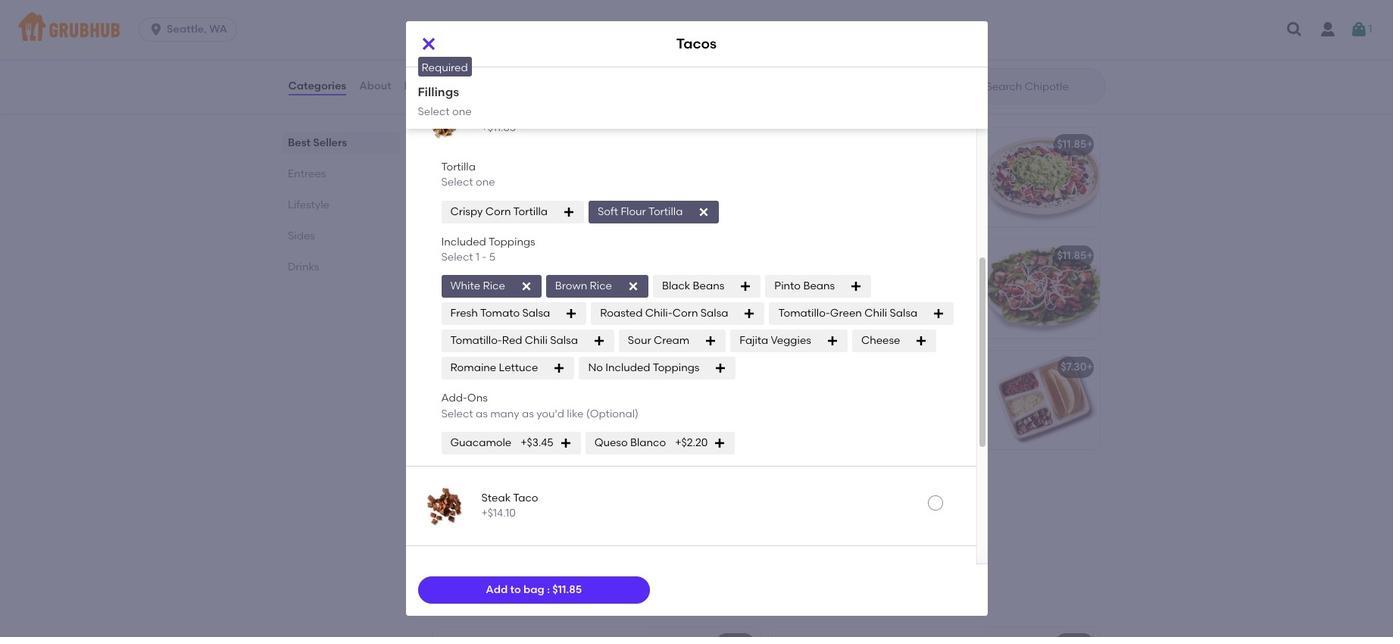 Task type: locate. For each thing, give the bounding box(es) containing it.
or down up
[[590, 416, 601, 429]]

meat, up up
[[587, 385, 617, 398]]

lifestyle up sides
[[287, 198, 329, 211]]

in right served at the left bottom of the page
[[547, 416, 556, 429]]

hard-
[[442, 431, 471, 444]]

sofritas,
[[442, 401, 482, 414]]

$11.85 +
[[718, 138, 754, 151], [1057, 138, 1093, 151], [1057, 249, 1093, 262]]

svg image
[[419, 35, 437, 53], [563, 206, 575, 218], [520, 281, 532, 293], [565, 308, 577, 320], [593, 335, 605, 347], [705, 335, 717, 347], [715, 362, 727, 374], [560, 437, 572, 449]]

0 horizontal spatial 1
[[476, 251, 480, 264]]

corn down black beans
[[673, 307, 698, 320]]

tacos image
[[647, 351, 760, 449]]

1 vertical spatial flour
[[505, 271, 530, 284]]

choice inside the cheese in a flour tortilla with your choice of meat, sofritas or fajita veggies and three included sides.
[[442, 286, 477, 299]]

a inside the cheese in a flour tortilla with your choice of meat, sofritas or fajita veggies and three included sides.
[[495, 271, 502, 284]]

$11.85
[[718, 138, 747, 151], [1057, 138, 1087, 151], [1057, 249, 1087, 262], [552, 583, 582, 596]]

1 horizontal spatial blanco
[[630, 436, 666, 449]]

1 vertical spatial corn
[[673, 307, 698, 320]]

shell
[[471, 431, 494, 444]]

1 rice from the left
[[483, 280, 505, 293]]

1 vertical spatial chili
[[525, 334, 548, 347]]

chips & queso blanco
[[444, 8, 560, 21]]

1 vertical spatial seller
[[473, 346, 497, 356]]

cheese up the veggies
[[442, 271, 481, 284]]

in
[[484, 271, 493, 284], [547, 416, 556, 429]]

in down -
[[484, 271, 493, 284]]

of inside with a side of rice and beans. includes fruit or kid's chips and organic juice or milk.
[[501, 494, 511, 507]]

rice for white rice
[[483, 280, 505, 293]]

0 vertical spatial included
[[441, 235, 486, 248]]

salsa for tomatillo-red chili salsa
[[550, 334, 578, 347]]

brown rice
[[555, 280, 612, 293]]

0 horizontal spatial rice
[[483, 280, 505, 293]]

milk.
[[524, 524, 548, 537]]

grilled
[[553, 385, 585, 398]]

1 horizontal spatial beans
[[803, 280, 835, 293]]

1 horizontal spatial in
[[547, 416, 556, 429]]

1 horizontal spatial best
[[451, 346, 471, 356]]

0 vertical spatial tacos
[[852, 8, 882, 21]]

+$11.85 button
[[406, 81, 976, 160]]

romaine lettuce
[[450, 361, 538, 374]]

0 horizontal spatial queso
[[488, 8, 521, 21]]

&
[[477, 8, 485, 21]]

1 vertical spatial 1
[[476, 251, 480, 264]]

quesadilla up 'steak'
[[470, 472, 526, 485]]

tacos inside button
[[852, 8, 882, 21]]

2 horizontal spatial a
[[559, 416, 566, 429]]

salsa
[[522, 307, 550, 320], [701, 307, 728, 320], [890, 307, 918, 320], [550, 334, 578, 347]]

you'd
[[536, 407, 564, 420]]

side
[[478, 494, 499, 507]]

queso
[[488, 8, 521, 21], [594, 436, 628, 449]]

0 horizontal spatial toppings
[[489, 235, 535, 248]]

0 vertical spatial blanco
[[523, 8, 560, 21]]

1 horizontal spatial included
[[605, 361, 650, 374]]

kid's quesadilla image
[[647, 462, 760, 561]]

0 horizontal spatial included
[[441, 235, 486, 248]]

to right up
[[601, 401, 612, 414]]

rice for brown rice
[[590, 280, 612, 293]]

cheese for cheese in a flour tortilla with your choice of meat, sofritas or fajita veggies and three included sides.
[[442, 271, 481, 284]]

svg image
[[1286, 20, 1304, 39], [1350, 20, 1368, 39], [149, 22, 164, 37], [698, 206, 710, 218], [627, 281, 639, 293], [740, 281, 752, 293], [850, 281, 862, 293], [743, 308, 756, 320], [933, 308, 945, 320], [826, 335, 839, 347], [915, 335, 928, 347], [553, 362, 565, 374], [714, 437, 726, 449]]

brown
[[555, 280, 587, 293]]

0 horizontal spatial lifestyle
[[287, 198, 329, 211]]

sofritas
[[525, 286, 562, 299]]

$7.30
[[1061, 361, 1087, 374]]

1 vertical spatial tomatillo-
[[450, 334, 502, 347]]

1
[[1368, 23, 1372, 35], [476, 251, 480, 264]]

0 vertical spatial flour
[[621, 205, 646, 218]]

0 horizontal spatial best seller
[[451, 346, 497, 356]]

1 horizontal spatial 1
[[1368, 23, 1372, 35]]

1 vertical spatial blanco
[[630, 436, 666, 449]]

rice up tomato
[[483, 280, 505, 293]]

best
[[790, 123, 810, 134], [287, 136, 310, 149], [451, 346, 471, 356]]

best for $11.85
[[790, 123, 810, 134]]

tortilla up sofritas
[[532, 271, 567, 284]]

crispy corn tortilla
[[450, 205, 548, 218]]

svg image for brown rice
[[627, 281, 639, 293]]

chili right red at the bottom of the page
[[525, 334, 548, 347]]

0 horizontal spatial as
[[476, 407, 488, 420]]

beans right 'pinto'
[[803, 280, 835, 293]]

choice up the veggies
[[442, 286, 477, 299]]

with a side of rice and beans. includes fruit or kid's chips and organic juice or milk.
[[442, 494, 599, 537]]

2 vertical spatial of
[[501, 494, 511, 507]]

rice
[[483, 280, 505, 293], [590, 280, 612, 293]]

+ for 'kid's build your own' image
[[1087, 361, 1093, 374]]

tomatillo- up romaine
[[450, 334, 502, 347]]

served
[[511, 416, 545, 429]]

choice inside your choice of freshly grilled meat, sofritas, or guacamole, and up to five toppings served in a soft or hard-shell tortilla.
[[467, 385, 502, 398]]

1 vertical spatial best
[[287, 136, 310, 149]]

tomatillo- down "pinto beans"
[[778, 307, 830, 320]]

1 horizontal spatial rice
[[590, 280, 612, 293]]

beans for black beans
[[693, 280, 724, 293]]

of up tomato
[[479, 286, 489, 299]]

0 horizontal spatial cheese
[[442, 271, 481, 284]]

1 vertical spatial best seller
[[451, 346, 497, 356]]

+$2.20
[[675, 436, 708, 449]]

+ for 'salad' image
[[1087, 249, 1093, 262]]

2 horizontal spatial best
[[790, 123, 810, 134]]

1 horizontal spatial to
[[601, 401, 612, 414]]

included inside included toppings select 1 - 5
[[441, 235, 486, 248]]

seattle,
[[167, 23, 207, 36]]

0 horizontal spatial tomatillo-
[[450, 334, 502, 347]]

+ for burrito image
[[747, 138, 754, 151]]

flour up sofritas
[[505, 271, 530, 284]]

and
[[484, 302, 505, 315], [562, 401, 583, 414], [536, 494, 556, 507], [579, 509, 599, 522]]

1 beans from the left
[[693, 280, 724, 293]]

one down fillings
[[452, 105, 472, 118]]

svg image for white rice
[[520, 281, 532, 293]]

0 horizontal spatial beans
[[693, 280, 724, 293]]

beans
[[693, 280, 724, 293], [803, 280, 835, 293]]

a inside with a side of rice and beans. includes fruit or kid's chips and organic juice or milk.
[[468, 494, 475, 507]]

1 horizontal spatial entrees
[[430, 93, 489, 112]]

select
[[418, 105, 450, 118], [441, 176, 473, 189], [441, 251, 473, 264], [441, 407, 473, 420]]

1 horizontal spatial queso
[[594, 436, 628, 449]]

1 vertical spatial one
[[476, 176, 495, 189]]

blanco
[[523, 8, 560, 21], [630, 436, 666, 449]]

select inside fillings select one
[[418, 105, 450, 118]]

blanco left +$2.20
[[630, 436, 666, 449]]

entrees down required
[[430, 93, 489, 112]]

blanco right &
[[523, 8, 560, 21]]

corn right crispy
[[485, 205, 511, 218]]

salsa down black beans
[[701, 307, 728, 320]]

included
[[441, 235, 486, 248], [605, 361, 650, 374]]

1 horizontal spatial tomatillo-
[[778, 307, 830, 320]]

sides.
[[584, 302, 612, 315]]

steak taco +$14.10
[[481, 491, 538, 520]]

meat, up three
[[492, 286, 522, 299]]

+
[[747, 138, 754, 151], [1087, 138, 1093, 151], [1087, 249, 1093, 262], [1087, 361, 1093, 374]]

tomatillo- for red
[[450, 334, 502, 347]]

2 beans from the left
[[803, 280, 835, 293]]

2 vertical spatial tacos
[[442, 364, 473, 377]]

1 vertical spatial entrees
[[287, 167, 326, 180]]

2 vertical spatial best
[[451, 346, 471, 356]]

of inside your choice of freshly grilled meat, sofritas, or guacamole, and up to five toppings served in a soft or hard-shell tortilla.
[[504, 385, 514, 398]]

to inside your choice of freshly grilled meat, sofritas, or guacamole, and up to five toppings served in a soft or hard-shell tortilla.
[[601, 401, 612, 414]]

or
[[565, 286, 575, 299], [485, 401, 495, 414], [590, 416, 601, 429], [510, 509, 521, 522], [511, 524, 522, 537]]

and left three
[[484, 302, 505, 315]]

of inside the cheese in a flour tortilla with your choice of meat, sofritas or fajita veggies and three included sides.
[[479, 286, 489, 299]]

quesadilla
[[442, 249, 498, 262], [470, 472, 526, 485]]

included up -
[[441, 235, 486, 248]]

0 horizontal spatial in
[[484, 271, 493, 284]]

entrees down best sellers
[[287, 167, 326, 180]]

2 rice from the left
[[590, 280, 612, 293]]

included
[[537, 302, 581, 315]]

0 vertical spatial of
[[479, 286, 489, 299]]

salsa right green
[[890, 307, 918, 320]]

0 vertical spatial chili
[[865, 307, 887, 320]]

1 horizontal spatial seller
[[812, 123, 837, 134]]

0 horizontal spatial best
[[287, 136, 310, 149]]

to left bag
[[510, 583, 521, 596]]

soft
[[568, 416, 588, 429]]

like
[[567, 407, 584, 420]]

0 horizontal spatial to
[[510, 583, 521, 596]]

lettuce
[[499, 361, 538, 374]]

as down "ons"
[[476, 407, 488, 420]]

toppings inside included toppings select 1 - 5
[[489, 235, 535, 248]]

Search Chipotle search field
[[984, 80, 1100, 94]]

chili right green
[[865, 307, 887, 320]]

1 as from the left
[[476, 407, 488, 420]]

soft flour tortilla
[[598, 205, 683, 218]]

rice
[[514, 494, 533, 507]]

steak taco image
[[421, 482, 469, 530]]

tortilla up included toppings select 1 - 5 on the top left
[[513, 205, 548, 218]]

1 horizontal spatial one
[[476, 176, 495, 189]]

0 vertical spatial to
[[601, 401, 612, 414]]

1 horizontal spatial as
[[522, 407, 534, 420]]

$11.85 + for burrito image
[[718, 138, 754, 151]]

tacos button
[[840, 0, 1100, 58]]

0 horizontal spatial blanco
[[523, 8, 560, 21]]

and down beans.
[[579, 509, 599, 522]]

tortilla.
[[496, 431, 532, 444]]

1 vertical spatial in
[[547, 416, 556, 429]]

beans right black
[[693, 280, 724, 293]]

kid's quesadilla
[[442, 472, 526, 485]]

0 vertical spatial one
[[452, 105, 472, 118]]

0 vertical spatial best seller
[[790, 123, 837, 134]]

0 vertical spatial 1
[[1368, 23, 1372, 35]]

0 vertical spatial best
[[790, 123, 810, 134]]

guacamole
[[450, 436, 512, 449]]

roasted
[[600, 307, 643, 320]]

balanced macros bowl image
[[647, 627, 760, 637]]

1 vertical spatial toppings
[[653, 361, 700, 374]]

tacos
[[852, 8, 882, 21], [676, 35, 717, 53], [442, 364, 473, 377]]

0 vertical spatial toppings
[[489, 235, 535, 248]]

kid's
[[524, 509, 546, 522]]

as left the you'd
[[522, 407, 534, 420]]

1 vertical spatial a
[[559, 416, 566, 429]]

0 vertical spatial cheese
[[442, 271, 481, 284]]

1 vertical spatial cheese
[[861, 334, 900, 347]]

1 vertical spatial lifestyle
[[430, 592, 497, 611]]

svg image for tomatillo-green chili salsa
[[933, 308, 945, 320]]

toppings down cream
[[653, 361, 700, 374]]

beans for pinto beans
[[803, 280, 835, 293]]

0 horizontal spatial a
[[468, 494, 475, 507]]

add
[[486, 583, 508, 596]]

0 vertical spatial in
[[484, 271, 493, 284]]

tortilla select one
[[441, 161, 495, 189]]

1 horizontal spatial best seller
[[790, 123, 837, 134]]

0 horizontal spatial one
[[452, 105, 472, 118]]

barbacoa taco image
[[421, 561, 469, 610]]

0 vertical spatial seller
[[812, 123, 837, 134]]

a left soft
[[559, 416, 566, 429]]

1 horizontal spatial cheese
[[861, 334, 900, 347]]

of up many
[[504, 385, 514, 398]]

cheese
[[442, 271, 481, 284], [861, 334, 900, 347]]

or inside the cheese in a flour tortilla with your choice of meat, sofritas or fajita veggies and three included sides.
[[565, 286, 575, 299]]

0 vertical spatial queso
[[488, 8, 521, 21]]

select up crispy
[[441, 176, 473, 189]]

1 button
[[1350, 16, 1372, 43]]

salsa for roasted chili-corn salsa
[[701, 307, 728, 320]]

romaine
[[450, 361, 496, 374]]

about button
[[358, 59, 392, 114]]

one inside the tortilla select one
[[476, 176, 495, 189]]

0 vertical spatial choice
[[442, 286, 477, 299]]

veggies
[[771, 334, 811, 347]]

salsa down included
[[550, 334, 578, 347]]

of up '+$14.10'
[[501, 494, 511, 507]]

a left side
[[468, 494, 475, 507]]

or up toppings
[[485, 401, 495, 414]]

meat,
[[492, 286, 522, 299], [587, 385, 617, 398]]

a down 5
[[495, 271, 502, 284]]

of
[[479, 286, 489, 299], [504, 385, 514, 398], [501, 494, 511, 507]]

0 horizontal spatial flour
[[505, 271, 530, 284]]

svg image for no included toppings
[[715, 362, 727, 374]]

many
[[490, 407, 519, 420]]

tomato
[[480, 307, 520, 320]]

one for fillings
[[452, 105, 472, 118]]

svg image inside 1 button
[[1350, 20, 1368, 39]]

one up crispy corn tortilla
[[476, 176, 495, 189]]

1 horizontal spatial meat,
[[587, 385, 617, 398]]

1 horizontal spatial lifestyle
[[430, 592, 497, 611]]

included down sour
[[605, 361, 650, 374]]

one
[[452, 105, 472, 118], [476, 176, 495, 189]]

svg image for tomatillo-red chili salsa
[[593, 335, 605, 347]]

queso down '(optional)'
[[594, 436, 628, 449]]

a
[[495, 271, 502, 284], [559, 416, 566, 429], [468, 494, 475, 507]]

1 horizontal spatial tacos
[[676, 35, 717, 53]]

1 vertical spatial meat,
[[587, 385, 617, 398]]

1 horizontal spatial chili
[[865, 307, 887, 320]]

0 vertical spatial tomatillo-
[[778, 307, 830, 320]]

0 vertical spatial entrees
[[430, 93, 489, 112]]

and down grilled
[[562, 401, 583, 414]]

1 vertical spatial included
[[605, 361, 650, 374]]

as
[[476, 407, 488, 420], [522, 407, 534, 420]]

-
[[482, 251, 487, 264]]

tomatillo- for green
[[778, 307, 830, 320]]

flour right soft
[[621, 205, 646, 218]]

0 vertical spatial a
[[495, 271, 502, 284]]

0 vertical spatial meat,
[[492, 286, 522, 299]]

quesadilla up white
[[442, 249, 498, 262]]

0 horizontal spatial meat,
[[492, 286, 522, 299]]

or down with
[[565, 286, 575, 299]]

burrito bowl image
[[986, 128, 1100, 227]]

salad image
[[986, 240, 1100, 338]]

choice down romaine lettuce at the bottom of the page
[[467, 385, 502, 398]]

select down fillings
[[418, 105, 450, 118]]

required
[[422, 61, 468, 74]]

cheese down tomatillo-green chili salsa
[[861, 334, 900, 347]]

queso right &
[[488, 8, 521, 21]]

svg image for crispy corn tortilla
[[563, 206, 575, 218]]

1 horizontal spatial a
[[495, 271, 502, 284]]

choice
[[442, 286, 477, 299], [467, 385, 502, 398]]

soft
[[598, 205, 618, 218]]

select left -
[[441, 251, 473, 264]]

0 horizontal spatial chili
[[525, 334, 548, 347]]

tortilla down burrito
[[441, 161, 476, 174]]

your
[[442, 385, 464, 398]]

one inside fillings select one
[[452, 105, 472, 118]]

chili
[[865, 307, 887, 320], [525, 334, 548, 347]]

toppings up 5
[[489, 235, 535, 248]]

0 horizontal spatial entrees
[[287, 167, 326, 180]]

reviews
[[404, 79, 446, 92]]

queso inside button
[[488, 8, 521, 21]]

cheese inside the cheese in a flour tortilla with your choice of meat, sofritas or fajita veggies and three included sides.
[[442, 271, 481, 284]]

0 horizontal spatial corn
[[485, 205, 511, 218]]

1 vertical spatial choice
[[467, 385, 502, 398]]

taco
[[513, 491, 538, 504]]

select inside included toppings select 1 - 5
[[441, 251, 473, 264]]

lifestyle down "organic"
[[430, 592, 497, 611]]

rice up sides. on the top
[[590, 280, 612, 293]]

corn
[[485, 205, 511, 218], [673, 307, 698, 320]]

2 horizontal spatial tacos
[[852, 8, 882, 21]]

1 vertical spatial of
[[504, 385, 514, 398]]

select down add-
[[441, 407, 473, 420]]



Task type: vqa. For each thing, say whether or not it's contained in the screenshot.
SOUR CREAM
yes



Task type: describe. For each thing, give the bounding box(es) containing it.
1 horizontal spatial flour
[[621, 205, 646, 218]]

svg image for soft flour tortilla
[[698, 206, 710, 218]]

seller for $11.85
[[812, 123, 837, 134]]

includes
[[442, 509, 485, 522]]

0 vertical spatial corn
[[485, 205, 511, 218]]

svg image for fajita veggies
[[826, 335, 839, 347]]

seattle, wa button
[[139, 17, 243, 42]]

best seller for $4.30
[[451, 346, 497, 356]]

tortilla inside the cheese in a flour tortilla with your choice of meat, sofritas or fajita veggies and three included sides.
[[532, 271, 567, 284]]

white rice
[[450, 280, 505, 293]]

your
[[593, 271, 616, 284]]

meat, inside the cheese in a flour tortilla with your choice of meat, sofritas or fajita veggies and three included sides.
[[492, 286, 522, 299]]

fajita veggies
[[740, 334, 811, 347]]

:
[[547, 583, 550, 596]]

in inside your choice of freshly grilled meat, sofritas, or guacamole, and up to five toppings served in a soft or hard-shell tortilla.
[[547, 416, 556, 429]]

green
[[830, 307, 862, 320]]

wa
[[209, 23, 227, 36]]

seller for $4.30
[[473, 346, 497, 356]]

black beans
[[662, 280, 724, 293]]

one for tortilla
[[476, 176, 495, 189]]

0 horizontal spatial tacos
[[442, 364, 473, 377]]

juice
[[484, 524, 509, 537]]

svg image for black beans
[[740, 281, 752, 293]]

cheese in a flour tortilla with your choice of meat, sofritas or fajita veggies and three included sides.
[[442, 271, 616, 315]]

toppings
[[462, 416, 508, 429]]

(optional)
[[586, 407, 639, 420]]

flour inside the cheese in a flour tortilla with your choice of meat, sofritas or fajita veggies and three included sides.
[[505, 271, 530, 284]]

red
[[502, 334, 522, 347]]

sellers
[[313, 136, 347, 149]]

1 inside button
[[1368, 23, 1372, 35]]

cheese for cheese
[[861, 334, 900, 347]]

pinto beans
[[774, 280, 835, 293]]

1 inside included toppings select 1 - 5
[[476, 251, 480, 264]]

quesadilla image
[[647, 240, 760, 338]]

1 vertical spatial to
[[510, 583, 521, 596]]

chili for red
[[525, 334, 548, 347]]

queso blanco
[[594, 436, 666, 449]]

fillings select one
[[418, 85, 472, 118]]

crispy
[[450, 205, 483, 218]]

and inside your choice of freshly grilled meat, sofritas, or guacamole, and up to five toppings served in a soft or hard-shell tortilla.
[[562, 401, 583, 414]]

+$3.45
[[521, 436, 554, 449]]

or down the rice
[[510, 509, 521, 522]]

guacamole,
[[498, 401, 560, 414]]

tomatillo-green chili salsa
[[778, 307, 918, 320]]

tortilla right soft
[[648, 205, 683, 218]]

a inside your choice of freshly grilled meat, sofritas, or guacamole, and up to five toppings served in a soft or hard-shell tortilla.
[[559, 416, 566, 429]]

no included toppings
[[588, 361, 700, 374]]

seattle, wa
[[167, 23, 227, 36]]

best seller for $11.85
[[790, 123, 837, 134]]

veggies
[[442, 302, 482, 315]]

fajita
[[578, 286, 604, 299]]

tomatillo-red chili salsa
[[450, 334, 578, 347]]

with
[[569, 271, 591, 284]]

burrito image
[[647, 128, 760, 227]]

roasted chili-corn salsa
[[600, 307, 728, 320]]

categories button
[[287, 59, 347, 114]]

fresh tomato salsa
[[450, 307, 550, 320]]

svg image for cheese
[[915, 335, 928, 347]]

2 as from the left
[[522, 407, 534, 420]]

kid's
[[442, 472, 467, 485]]

svg image for roasted chili-corn salsa
[[743, 308, 756, 320]]

svg image for fresh tomato salsa
[[565, 308, 577, 320]]

cream
[[654, 334, 690, 347]]

pinto
[[774, 280, 801, 293]]

five
[[442, 416, 460, 429]]

fajita
[[740, 334, 768, 347]]

1 vertical spatial tacos
[[676, 35, 717, 53]]

best for sides
[[287, 136, 310, 149]]

1 horizontal spatial toppings
[[653, 361, 700, 374]]

burrito
[[442, 138, 477, 151]]

carne asada taco image
[[421, 17, 469, 65]]

wholesome bowl image
[[986, 627, 1100, 637]]

salsa down sofritas
[[522, 307, 550, 320]]

svg image for sour cream
[[705, 335, 717, 347]]

add-ons select as many as you'd like (optional)
[[441, 392, 639, 420]]

and up the kid's at the bottom of the page
[[536, 494, 556, 507]]

ons
[[467, 392, 488, 405]]

select inside the tortilla select one
[[441, 176, 473, 189]]

svg image for pinto beans
[[850, 281, 862, 293]]

kid's build your own image
[[986, 351, 1100, 449]]

salsa for tomatillo-green chili salsa
[[890, 307, 918, 320]]

1 vertical spatial quesadilla
[[470, 472, 526, 485]]

about
[[359, 79, 391, 92]]

sides
[[287, 230, 315, 242]]

svg image for romaine lettuce
[[553, 362, 565, 374]]

0 vertical spatial lifestyle
[[287, 198, 329, 211]]

svg image inside seattle, wa button
[[149, 22, 164, 37]]

with
[[442, 494, 466, 507]]

best for $4.30
[[451, 346, 471, 356]]

chips
[[444, 8, 474, 21]]

tortilla inside the tortilla select one
[[441, 161, 476, 174]]

select inside 'add-ons select as many as you'd like (optional)'
[[441, 407, 473, 420]]

reviews button
[[403, 59, 447, 114]]

meat, inside your choice of freshly grilled meat, sofritas, or guacamole, and up to five toppings served in a soft or hard-shell tortilla.
[[587, 385, 617, 398]]

add-
[[441, 392, 467, 405]]

and inside the cheese in a flour tortilla with your choice of meat, sofritas or fajita veggies and three included sides.
[[484, 302, 505, 315]]

organic
[[442, 524, 482, 537]]

no
[[588, 361, 603, 374]]

blanco inside button
[[523, 8, 560, 21]]

in inside the cheese in a flour tortilla with your choice of meat, sofritas or fajita veggies and three included sides.
[[484, 271, 493, 284]]

up
[[585, 401, 599, 414]]

$11.85 + for 'salad' image
[[1057, 249, 1093, 262]]

chips
[[549, 509, 576, 522]]

chili for green
[[865, 307, 887, 320]]

fruit
[[487, 509, 508, 522]]

white
[[450, 280, 480, 293]]

steak
[[481, 491, 511, 504]]

black
[[662, 280, 690, 293]]

fresh
[[450, 307, 478, 320]]

your choice of freshly grilled meat, sofritas, or guacamole, and up to five toppings served in a soft or hard-shell tortilla.
[[442, 385, 617, 444]]

1 vertical spatial queso
[[594, 436, 628, 449]]

main navigation navigation
[[0, 0, 1393, 59]]

bag
[[523, 583, 544, 596]]

chicken taco image
[[421, 96, 469, 145]]

add to bag : $11.85
[[486, 583, 582, 596]]

0 vertical spatial quesadilla
[[442, 249, 498, 262]]

+$11.85
[[481, 121, 516, 134]]

$4.30
[[723, 361, 751, 374]]

fillings
[[418, 85, 459, 99]]

categories
[[288, 79, 346, 92]]

or left milk.
[[511, 524, 522, 537]]

1 horizontal spatial corn
[[673, 307, 698, 320]]



